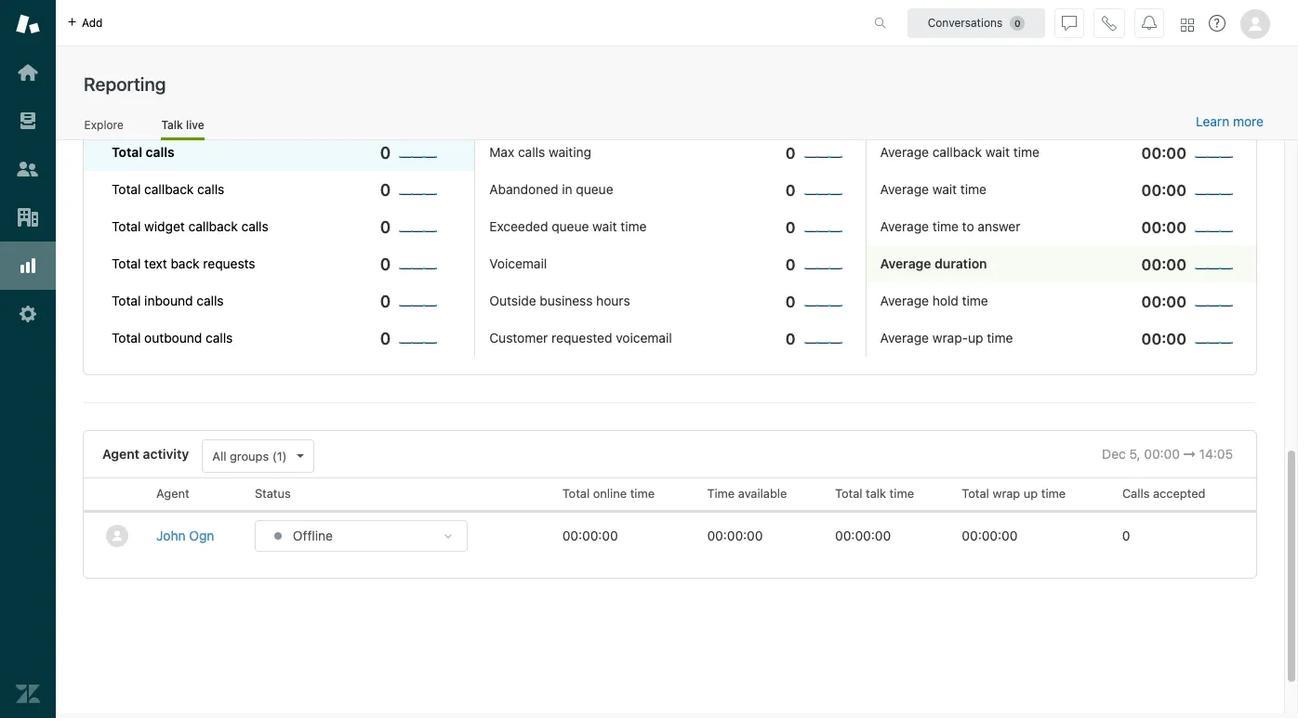 Task type: locate. For each thing, give the bounding box(es) containing it.
zendesk image
[[16, 683, 40, 707]]

conversations button
[[908, 8, 1045, 38]]

talk
[[161, 118, 183, 132]]

main element
[[0, 0, 56, 719]]

explore link
[[84, 118, 124, 138]]

zendesk products image
[[1181, 18, 1194, 31]]

learn more link
[[1196, 113, 1264, 130]]

customers image
[[16, 157, 40, 181]]

more
[[1233, 113, 1264, 129]]

reporting image
[[16, 254, 40, 278]]

get started image
[[16, 60, 40, 85]]

views image
[[16, 109, 40, 133]]

talk live
[[161, 118, 204, 132]]

admin image
[[16, 302, 40, 326]]

notifications image
[[1142, 15, 1157, 30]]

get help image
[[1209, 15, 1226, 32]]

organizations image
[[16, 206, 40, 230]]

button displays agent's chat status as invisible. image
[[1062, 15, 1077, 30]]

zendesk support image
[[16, 12, 40, 36]]

learn more
[[1196, 113, 1264, 129]]

explore
[[84, 118, 123, 132]]



Task type: vqa. For each thing, say whether or not it's contained in the screenshot.
the Context
no



Task type: describe. For each thing, give the bounding box(es) containing it.
talk live link
[[161, 118, 204, 140]]

add
[[82, 15, 103, 29]]

learn
[[1196, 113, 1230, 129]]

add button
[[56, 0, 114, 46]]

reporting
[[84, 73, 166, 95]]

conversations
[[928, 15, 1003, 29]]

live
[[186, 118, 204, 132]]



